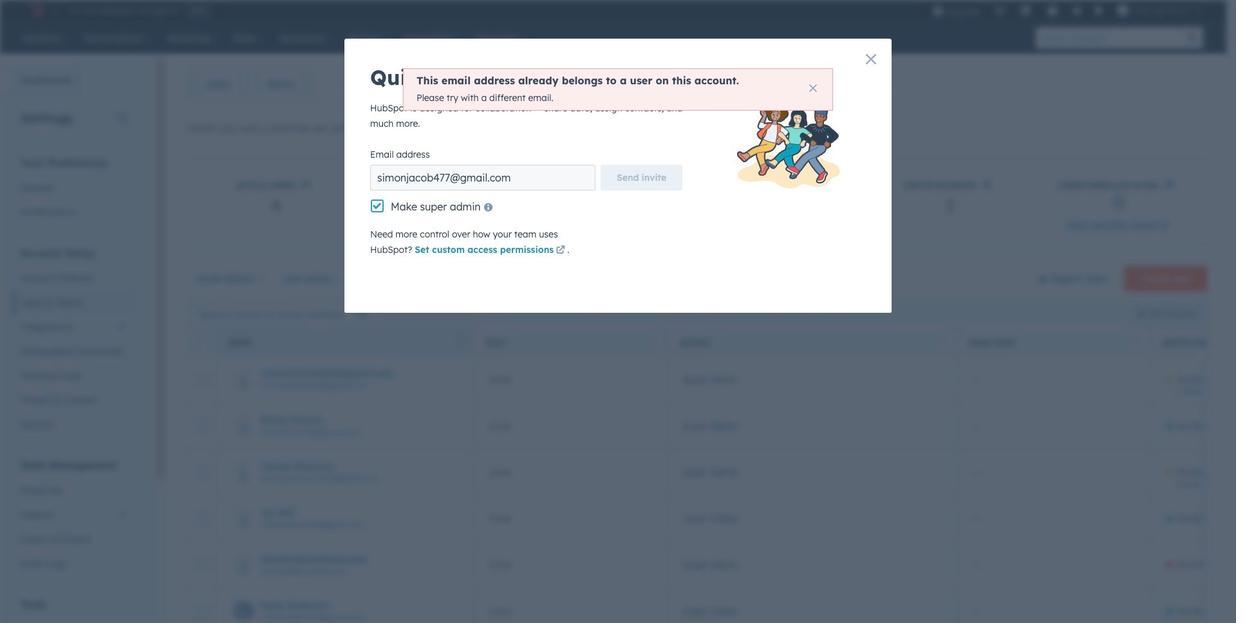 Task type: vqa. For each thing, say whether or not it's contained in the screenshot.
Descending sort. Press to sort ascending. element in the top right of the page
no



Task type: describe. For each thing, give the bounding box(es) containing it.
press to sort. image
[[652, 337, 657, 346]]

your preferences element
[[13, 156, 135, 225]]

close image
[[809, 84, 817, 92]]

press to sort. image for second press to sort. element from right
[[941, 337, 946, 346]]

2 press to sort. element from the left
[[941, 337, 946, 348]]

Search HubSpot search field
[[1036, 27, 1181, 49]]

1 press to sort. element from the left
[[652, 337, 657, 348]]

jer mill image
[[1117, 5, 1128, 16]]

3 press to sort. element from the left
[[1135, 337, 1140, 348]]

press to sort. image for 3rd press to sort. element
[[1135, 337, 1140, 346]]



Task type: locate. For each thing, give the bounding box(es) containing it.
Search name or email address search field
[[191, 302, 377, 325]]

1 horizontal spatial press to sort. image
[[1135, 337, 1140, 346]]

0 horizontal spatial press to sort. element
[[652, 337, 657, 348]]

link opens in a new window image
[[556, 243, 565, 259]]

1 press to sort. image from the left
[[941, 337, 946, 346]]

press to sort. element
[[652, 337, 657, 348], [941, 337, 946, 348], [1135, 337, 1140, 348]]

1 horizontal spatial press to sort. element
[[941, 337, 946, 348]]

2 horizontal spatial press to sort. element
[[1135, 337, 1140, 348]]

2 press to sort. image from the left
[[1135, 337, 1140, 346]]

account setup element
[[13, 246, 135, 437]]

data management element
[[13, 458, 135, 576]]

ascending sort. press to sort descending. element
[[459, 337, 464, 348]]

navigation
[[187, 68, 312, 100]]

Enter email email field
[[370, 165, 596, 191]]

press to sort. image
[[941, 337, 946, 346], [1135, 337, 1140, 346]]

0 horizontal spatial press to sort. image
[[941, 337, 946, 346]]

close image
[[866, 54, 876, 64]]

ascending sort. press to sort descending. image
[[459, 337, 464, 346]]

menu
[[925, 0, 1211, 21]]

marketplaces image
[[1019, 6, 1031, 17]]

link opens in a new window image
[[1160, 219, 1169, 234], [1160, 221, 1169, 231], [556, 246, 565, 256]]

alert
[[403, 68, 833, 110]]

dialog
[[344, 39, 892, 313]]



